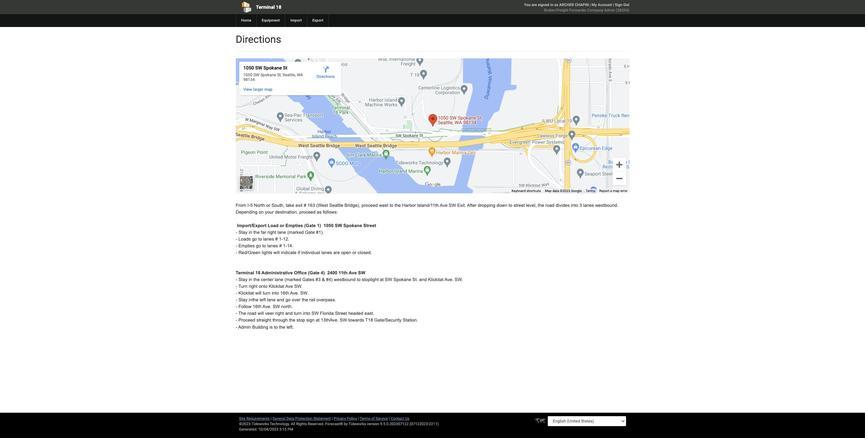 Task type: describe. For each thing, give the bounding box(es) containing it.
13thave.
[[321, 318, 339, 323]]

contact
[[391, 417, 404, 422]]

sw inside import/export load or empties (gate 1)  1050 sw spokane street - stay in the far right lane (marked gate #1). - loads go to lanes # 1-12. - empties go to lanes # 1-14. - red/green lights will indicate if individual lanes are open or closed.
[[335, 223, 342, 229]]

5
[[250, 203, 253, 208]]

take
[[286, 203, 294, 208]]

go inside terminal 18 administrative office (gate 4)  2400 11th ave sw - stay in the center lane (marked gates #3 & #4) westbound to stoplight at sw spokane st. and klickitat ave. sw. - turn right onto klickitat ave sw. - klickitat will turn into 16th ave. sw. - stay inthe left lane and go over the rail overpass. - follow 16th ave. sw north. - the road will veer right and turn into sw florida street headed east. - proceed straight through the stop sign at 13thave. sw towards t18 gate/security station. - admin building is to the left.
[[286, 298, 291, 303]]

into inside the from i-5 north or south, take exit # 163 (west seattle bridge), proceed west to the harbor island/11th ave sw exit. after dropping down to street level, the road divides into 3 lanes westbound. depending on your destination, proceed as follows:
[[571, 203, 578, 208]]

home link
[[236, 14, 256, 27]]

left
[[260, 298, 266, 303]]

1 horizontal spatial empties
[[286, 223, 303, 229]]

red/green
[[239, 251, 261, 256]]

protection
[[295, 417, 313, 422]]

the inside import/export load or empties (gate 1)  1050 sw spokane street - stay in the far right lane (marked gate #1). - loads go to lanes # 1-12. - empties go to lanes # 1-14. - red/green lights will indicate if individual lanes are open or closed.
[[254, 230, 260, 235]]

policy
[[347, 417, 357, 422]]

10/04/2023
[[258, 428, 278, 432]]

# inside the from i-5 north or south, take exit # 163 (west seattle bridge), proceed west to the harbor island/11th ave sw exit. after dropping down to street level, the road divides into 3 lanes westbound. depending on your destination, proceed as follows:
[[304, 203, 306, 208]]

as inside you are signed in as archer chapin | my account | sign out broker/freight forwarder company admin (58204)
[[555, 3, 559, 7]]

my
[[592, 3, 597, 7]]

stay for import/export
[[239, 230, 248, 235]]

south,
[[272, 203, 285, 208]]

the up onto
[[254, 278, 260, 283]]

| left my
[[590, 3, 591, 7]]

1 horizontal spatial at
[[380, 278, 384, 283]]

11th
[[339, 271, 348, 276]]

statement
[[314, 417, 331, 422]]

company
[[588, 8, 604, 13]]

0 vertical spatial go
[[252, 237, 257, 242]]

station.
[[403, 318, 418, 323]]

all
[[291, 423, 295, 427]]

1 - from the top
[[236, 230, 237, 235]]

sw up stoplight
[[358, 271, 365, 276]]

2 vertical spatial #
[[279, 244, 282, 249]]

import link
[[285, 14, 307, 27]]

site requirements link
[[239, 417, 270, 422]]

version
[[367, 423, 379, 427]]

archer
[[559, 3, 574, 7]]

the left rail
[[302, 298, 308, 303]]

on
[[259, 210, 264, 215]]

(07122023-
[[410, 423, 429, 427]]

harbor
[[402, 203, 416, 208]]

4 - from the top
[[236, 251, 237, 256]]

0 horizontal spatial empties
[[239, 244, 255, 249]]

0 horizontal spatial proceed
[[299, 210, 316, 215]]

2 vertical spatial lane
[[267, 298, 276, 303]]

2 horizontal spatial ave.
[[445, 278, 454, 283]]

8 - from the top
[[236, 298, 237, 303]]

are inside import/export load or empties (gate 1)  1050 sw spokane street - stay in the far right lane (marked gate #1). - loads go to lanes # 1-12. - empties go to lanes # 1-14. - red/green lights will indicate if individual lanes are open or closed.
[[333, 251, 340, 256]]

reserved.
[[308, 423, 324, 427]]

through
[[273, 318, 288, 323]]

the down through
[[279, 325, 285, 330]]

lanes right individual
[[321, 251, 332, 256]]

1 horizontal spatial proceed
[[362, 203, 378, 208]]

account
[[598, 3, 612, 7]]

the right level,
[[538, 203, 544, 208]]

stay for terminal
[[239, 278, 248, 283]]

left.
[[287, 325, 294, 330]]

service
[[376, 417, 388, 422]]

1 vertical spatial ave.
[[290, 291, 299, 296]]

1 vertical spatial go
[[256, 244, 261, 249]]

2 vertical spatial will
[[258, 311, 264, 317]]

follows:
[[323, 210, 338, 215]]

over
[[292, 298, 301, 303]]

road inside terminal 18 administrative office (gate 4)  2400 11th ave sw - stay in the center lane (marked gates #3 & #4) westbound to stoplight at sw spokane st. and klickitat ave. sw. - turn right onto klickitat ave sw. - klickitat will turn into 16th ave. sw. - stay inthe left lane and go over the rail overpass. - follow 16th ave. sw north. - the road will veer right and turn into sw florida street headed east. - proceed straight through the stop sign at 13thave. sw towards t18 gate/security station. - admin building is to the left.
[[247, 311, 256, 317]]

1 vertical spatial lane
[[275, 278, 283, 283]]

building
[[252, 325, 268, 330]]

2 - from the top
[[236, 237, 237, 242]]

or inside the from i-5 north or south, take exit # 163 (west seattle bridge), proceed west to the harbor island/11th ave sw exit. after dropping down to street level, the road divides into 3 lanes westbound. depending on your destination, proceed as follows:
[[266, 203, 270, 208]]

equipment
[[262, 18, 280, 23]]

in for import/export load or empties (gate 1)  1050 sw spokane street - stay in the far right lane (marked gate #1). - loads go to lanes # 1-12. - empties go to lanes # 1-14. - red/green lights will indicate if individual lanes are open or closed.
[[249, 230, 252, 235]]

7 - from the top
[[236, 291, 237, 296]]

signed
[[538, 3, 550, 7]]

load
[[268, 223, 279, 229]]

privacy policy link
[[334, 417, 357, 422]]

exit
[[296, 203, 303, 208]]

gate/security
[[374, 318, 402, 323]]

(west
[[316, 203, 328, 208]]

3
[[580, 203, 582, 208]]

are inside you are signed in as archer chapin | my account | sign out broker/freight forwarder company admin (58204)
[[532, 3, 537, 7]]

1 vertical spatial turn
[[294, 311, 302, 317]]

rights
[[296, 423, 307, 427]]

you
[[524, 3, 531, 7]]

1 vertical spatial #
[[275, 237, 278, 242]]

site
[[239, 417, 246, 422]]

westbound.
[[595, 203, 619, 208]]

destination,
[[275, 210, 298, 215]]

generated:
[[239, 428, 257, 432]]

1 horizontal spatial into
[[303, 311, 310, 317]]

1 vertical spatial 1-
[[283, 244, 287, 249]]

to right down
[[509, 203, 513, 208]]

north.
[[281, 305, 293, 310]]

0 vertical spatial sw.
[[455, 278, 463, 283]]

dropping
[[478, 203, 496, 208]]

east.
[[365, 311, 374, 317]]

your
[[265, 210, 274, 215]]

1 vertical spatial klickitat
[[269, 284, 284, 289]]

stop
[[297, 318, 305, 323]]

(58204)
[[616, 8, 630, 13]]

the
[[238, 311, 246, 317]]

admin inside you are signed in as archer chapin | my account | sign out broker/freight forwarder company admin (58204)
[[604, 8, 615, 13]]

0 horizontal spatial ave
[[285, 284, 293, 289]]

| left general
[[271, 417, 272, 422]]

0 horizontal spatial turn
[[263, 291, 271, 296]]

sw up sign
[[312, 311, 319, 317]]

1 vertical spatial ave
[[349, 271, 357, 276]]

2 horizontal spatial or
[[353, 251, 357, 256]]

1 vertical spatial or
[[280, 223, 284, 229]]

general
[[273, 417, 286, 422]]

to down far
[[258, 237, 262, 242]]

to up lights
[[262, 244, 266, 249]]

lanes inside the from i-5 north or south, take exit # 163 (west seattle bridge), proceed west to the harbor island/11th ave sw exit. after dropping down to street level, the road divides into 3 lanes westbound. depending on your destination, proceed as follows:
[[583, 203, 594, 208]]

sw left towards
[[340, 318, 347, 323]]

6 - from the top
[[236, 284, 237, 289]]

home
[[241, 18, 251, 23]]

divides
[[556, 203, 570, 208]]

in inside you are signed in as archer chapin | my account | sign out broker/freight forwarder company admin (58204)
[[550, 3, 554, 7]]

2400
[[327, 271, 337, 276]]

terms
[[360, 417, 370, 422]]

5 - from the top
[[236, 278, 237, 283]]

terminal 18 link
[[236, 0, 394, 14]]

privacy
[[334, 417, 346, 422]]

0 horizontal spatial 16th
[[253, 305, 262, 310]]

9.5.0.202307122
[[380, 423, 409, 427]]

closed.
[[358, 251, 372, 256]]

headed
[[348, 311, 363, 317]]

1 vertical spatial right
[[249, 284, 258, 289]]

1 vertical spatial sw.
[[294, 284, 303, 289]]

proceed
[[239, 318, 255, 323]]

0 horizontal spatial klickitat
[[239, 291, 254, 296]]

us
[[405, 417, 410, 422]]

export
[[312, 18, 323, 23]]

street inside import/export load or empties (gate 1)  1050 sw spokane street - stay in the far right lane (marked gate #1). - loads go to lanes # 1-12. - empties go to lanes # 1-14. - red/green lights will indicate if individual lanes are open or closed.
[[363, 223, 376, 229]]

18 for terminal 18
[[276, 4, 281, 10]]

to right is
[[274, 325, 278, 330]]

by
[[344, 423, 348, 427]]

0 vertical spatial 1-
[[279, 237, 283, 242]]

sign
[[306, 318, 315, 323]]

you are signed in as archer chapin | my account | sign out broker/freight forwarder company admin (58204)
[[524, 3, 630, 13]]



Task type: vqa. For each thing, say whether or not it's contained in the screenshot.
payment
no



Task type: locate. For each thing, give the bounding box(es) containing it.
or right load
[[280, 223, 284, 229]]

(marked up 12.
[[287, 230, 304, 235]]

admin inside terminal 18 administrative office (gate 4)  2400 11th ave sw - stay in the center lane (marked gates #3 & #4) westbound to stoplight at sw spokane st. and klickitat ave. sw. - turn right onto klickitat ave sw. - klickitat will turn into 16th ave. sw. - stay inthe left lane and go over the rail overpass. - follow 16th ave. sw north. - the road will veer right and turn into sw florida street headed east. - proceed straight through the stop sign at 13thave. sw towards t18 gate/security station. - admin building is to the left.
[[238, 325, 251, 330]]

road up the proceed
[[247, 311, 256, 317]]

right left onto
[[249, 284, 258, 289]]

0 horizontal spatial at
[[316, 318, 320, 323]]

go
[[252, 237, 257, 242], [256, 244, 261, 249], [286, 298, 291, 303]]

proceed
[[362, 203, 378, 208], [299, 210, 316, 215]]

| up tideworks
[[358, 417, 359, 422]]

2 vertical spatial sw.
[[300, 291, 309, 296]]

forecast®
[[325, 423, 343, 427]]

empties
[[286, 223, 303, 229], [239, 244, 255, 249]]

stay up turn on the bottom of page
[[239, 278, 248, 283]]

ave right 11th
[[349, 271, 357, 276]]

2 vertical spatial right
[[275, 311, 284, 317]]

2 vertical spatial go
[[286, 298, 291, 303]]

1 stay from the top
[[239, 230, 248, 235]]

stoplight
[[362, 278, 379, 283]]

terminal inside terminal 18 administrative office (gate 4)  2400 11th ave sw - stay in the center lane (marked gates #3 & #4) westbound to stoplight at sw spokane st. and klickitat ave. sw. - turn right onto klickitat ave sw. - klickitat will turn into 16th ave. sw. - stay inthe left lane and go over the rail overpass. - follow 16th ave. sw north. - the road will veer right and turn into sw florida street headed east. - proceed straight through the stop sign at 13thave. sw towards t18 gate/security station. - admin building is to the left.
[[236, 271, 254, 276]]

0 vertical spatial will
[[274, 251, 280, 256]]

if
[[298, 251, 300, 256]]

-
[[236, 230, 237, 235], [236, 237, 237, 242], [236, 244, 237, 249], [236, 251, 237, 256], [236, 278, 237, 283], [236, 284, 237, 289], [236, 291, 237, 296], [236, 298, 237, 303], [236, 305, 237, 310], [236, 311, 237, 317], [236, 318, 237, 323], [236, 325, 237, 330]]

admin down the proceed
[[238, 325, 251, 330]]

1 horizontal spatial admin
[[604, 8, 615, 13]]

0 vertical spatial (gate
[[304, 223, 316, 229]]

to right west
[[390, 203, 393, 208]]

right up through
[[275, 311, 284, 317]]

inthe
[[249, 298, 259, 303]]

10 - from the top
[[236, 311, 237, 317]]

(marked inside terminal 18 administrative office (gate 4)  2400 11th ave sw - stay in the center lane (marked gates #3 & #4) westbound to stoplight at sw spokane st. and klickitat ave. sw. - turn right onto klickitat ave sw. - klickitat will turn into 16th ave. sw. - stay inthe left lane and go over the rail overpass. - follow 16th ave. sw north. - the road will veer right and turn into sw florida street headed east. - proceed straight through the stop sign at 13thave. sw towards t18 gate/security station. - admin building is to the left.
[[285, 278, 301, 283]]

0 vertical spatial lane
[[278, 230, 286, 235]]

0 vertical spatial spokane
[[343, 223, 362, 229]]

ave. up veer
[[263, 305, 272, 310]]

2 horizontal spatial ave
[[440, 203, 448, 208]]

import/export
[[237, 223, 267, 229]]

0 horizontal spatial road
[[247, 311, 256, 317]]

technology.
[[270, 423, 290, 427]]

spokane inside import/export load or empties (gate 1)  1050 sw spokane street - stay in the far right lane (marked gate #1). - loads go to lanes # 1-12. - empties go to lanes # 1-14. - red/green lights will indicate if individual lanes are open or closed.
[[343, 223, 362, 229]]

into down 'center'
[[272, 291, 279, 296]]

ave inside the from i-5 north or south, take exit # 163 (west seattle bridge), proceed west to the harbor island/11th ave sw exit. after dropping down to street level, the road divides into 3 lanes westbound. depending on your destination, proceed as follows:
[[440, 203, 448, 208]]

terminal up turn on the bottom of page
[[236, 271, 254, 276]]

14.
[[287, 244, 293, 249]]

empties down the destination, at the top left of the page
[[286, 223, 303, 229]]

as up the broker/freight
[[555, 3, 559, 7]]

the up the left.
[[289, 318, 295, 323]]

0 vertical spatial klickitat
[[428, 278, 444, 283]]

0 vertical spatial and
[[419, 278, 427, 283]]

terminal for terminal 18 administrative office (gate 4)  2400 11th ave sw - stay in the center lane (marked gates #3 & #4) westbound to stoplight at sw spokane st. and klickitat ave. sw. - turn right onto klickitat ave sw. - klickitat will turn into 16th ave. sw. - stay inthe left lane and go over the rail overpass. - follow 16th ave. sw north. - the road will veer right and turn into sw florida street headed east. - proceed straight through the stop sign at 13thave. sw towards t18 gate/security station. - admin building is to the left.
[[236, 271, 254, 276]]

#3
[[316, 278, 321, 283]]

0 vertical spatial 18
[[276, 4, 281, 10]]

(marked
[[287, 230, 304, 235], [285, 278, 301, 283]]

requirements
[[247, 417, 270, 422]]

and
[[419, 278, 427, 283], [277, 298, 284, 303], [285, 311, 293, 317]]

0 horizontal spatial or
[[266, 203, 270, 208]]

go up north. on the left of the page
[[286, 298, 291, 303]]

island/11th
[[417, 203, 439, 208]]

go up red/green
[[256, 244, 261, 249]]

as inside the from i-5 north or south, take exit # 163 (west seattle bridge), proceed west to the harbor island/11th ave sw exit. after dropping down to street level, the road divides into 3 lanes westbound. depending on your destination, proceed as follows:
[[317, 210, 322, 215]]

0 horizontal spatial #
[[275, 237, 278, 242]]

1 horizontal spatial klickitat
[[269, 284, 284, 289]]

1 horizontal spatial street
[[363, 223, 376, 229]]

pm
[[288, 428, 293, 432]]

or right open
[[353, 251, 357, 256]]

empties down loads
[[239, 244, 255, 249]]

0 vertical spatial street
[[363, 223, 376, 229]]

18
[[276, 4, 281, 10], [255, 271, 260, 276]]

0 vertical spatial empties
[[286, 223, 303, 229]]

spokane down 'bridge),'
[[343, 223, 362, 229]]

1- down 12.
[[283, 244, 287, 249]]

are right you
[[532, 3, 537, 7]]

1 vertical spatial as
[[317, 210, 322, 215]]

administrative
[[262, 271, 293, 276]]

and up north. on the left of the page
[[277, 298, 284, 303]]

0 vertical spatial into
[[571, 203, 578, 208]]

2 horizontal spatial #
[[304, 203, 306, 208]]

north
[[254, 203, 265, 208]]

1 vertical spatial proceed
[[299, 210, 316, 215]]

1 vertical spatial (gate
[[308, 271, 320, 276]]

1 vertical spatial at
[[316, 318, 320, 323]]

9 - from the top
[[236, 305, 237, 310]]

# right exit
[[304, 203, 306, 208]]

the
[[395, 203, 401, 208], [538, 203, 544, 208], [254, 230, 260, 235], [254, 278, 260, 283], [302, 298, 308, 303], [289, 318, 295, 323], [279, 325, 285, 330]]

at right stoplight
[[380, 278, 384, 283]]

1 vertical spatial into
[[272, 291, 279, 296]]

t18
[[365, 318, 373, 323]]

12 - from the top
[[236, 325, 237, 330]]

1 vertical spatial and
[[277, 298, 284, 303]]

| up 9.5.0.202307122
[[389, 417, 390, 422]]

klickitat right st.
[[428, 278, 444, 283]]

#
[[304, 203, 306, 208], [275, 237, 278, 242], [279, 244, 282, 249]]

lane right left
[[267, 298, 276, 303]]

(gate inside terminal 18 administrative office (gate 4)  2400 11th ave sw - stay in the center lane (marked gates #3 & #4) westbound to stoplight at sw spokane st. and klickitat ave. sw. - turn right onto klickitat ave sw. - klickitat will turn into 16th ave. sw. - stay inthe left lane and go over the rail overpass. - follow 16th ave. sw north. - the road will veer right and turn into sw florida street headed east. - proceed straight through the stop sign at 13thave. sw towards t18 gate/security station. - admin building is to the left.
[[308, 271, 320, 276]]

will up 'straight'
[[258, 311, 264, 317]]

gate
[[305, 230, 315, 235]]

0 vertical spatial in
[[550, 3, 554, 7]]

road inside the from i-5 north or south, take exit # 163 (west seattle bridge), proceed west to the harbor island/11th ave sw exit. after dropping down to street level, the road divides into 3 lanes westbound. depending on your destination, proceed as follows:
[[546, 203, 555, 208]]

0 vertical spatial road
[[546, 203, 555, 208]]

bridge),
[[345, 203, 360, 208]]

after
[[467, 203, 477, 208]]

overpass.
[[317, 298, 336, 303]]

data
[[286, 417, 294, 422]]

0 horizontal spatial 18
[[255, 271, 260, 276]]

1 vertical spatial empties
[[239, 244, 255, 249]]

(gate for gate
[[304, 223, 316, 229]]

1 horizontal spatial 18
[[276, 4, 281, 10]]

terminal for terminal 18
[[256, 4, 275, 10]]

1 vertical spatial 16th
[[253, 305, 262, 310]]

lane inside import/export load or empties (gate 1)  1050 sw spokane street - stay in the far right lane (marked gate #1). - loads go to lanes # 1-12. - empties go to lanes # 1-14. - red/green lights will indicate if individual lanes are open or closed.
[[278, 230, 286, 235]]

2 vertical spatial into
[[303, 311, 310, 317]]

ave right 'island/11th'
[[440, 203, 448, 208]]

the left far
[[254, 230, 260, 235]]

163
[[308, 203, 315, 208]]

into
[[571, 203, 578, 208], [272, 291, 279, 296], [303, 311, 310, 317]]

2 horizontal spatial into
[[571, 203, 578, 208]]

ave. right st.
[[445, 278, 454, 283]]

out
[[624, 3, 630, 7]]

klickitat down turn on the bottom of page
[[239, 291, 254, 296]]

18 up equipment at the top of the page
[[276, 4, 281, 10]]

11 - from the top
[[236, 318, 237, 323]]

west
[[379, 203, 388, 208]]

as
[[555, 3, 559, 7], [317, 210, 322, 215]]

sw right stoplight
[[385, 278, 392, 283]]

or up "your"
[[266, 203, 270, 208]]

16th down inthe
[[253, 305, 262, 310]]

sw right the 1050
[[335, 223, 342, 229]]

lane up 12.
[[278, 230, 286, 235]]

into left 3
[[571, 203, 578, 208]]

street inside terminal 18 administrative office (gate 4)  2400 11th ave sw - stay in the center lane (marked gates #3 & #4) westbound to stoplight at sw spokane st. and klickitat ave. sw. - turn right onto klickitat ave sw. - klickitat will turn into 16th ave. sw. - stay inthe left lane and go over the rail overpass. - follow 16th ave. sw north. - the road will veer right and turn into sw florida street headed east. - proceed straight through the stop sign at 13thave. sw towards t18 gate/security station. - admin building is to the left.
[[335, 311, 347, 317]]

(gate
[[304, 223, 316, 229], [308, 271, 320, 276]]

1 horizontal spatial turn
[[294, 311, 302, 317]]

terminal up equipment at the top of the page
[[256, 4, 275, 10]]

2 horizontal spatial klickitat
[[428, 278, 444, 283]]

2 vertical spatial ave.
[[263, 305, 272, 310]]

3:15
[[279, 428, 287, 432]]

street up 13thave.
[[335, 311, 347, 317]]

general data protection statement link
[[273, 417, 331, 422]]

ave up over
[[285, 284, 293, 289]]

1 vertical spatial will
[[255, 291, 262, 296]]

in inside terminal 18 administrative office (gate 4)  2400 11th ave sw - stay in the center lane (marked gates #3 & #4) westbound to stoplight at sw spokane st. and klickitat ave. sw. - turn right onto klickitat ave sw. - klickitat will turn into 16th ave. sw. - stay inthe left lane and go over the rail overpass. - follow 16th ave. sw north. - the road will veer right and turn into sw florida street headed east. - proceed straight through the stop sign at 13thave. sw towards t18 gate/security station. - admin building is to the left.
[[249, 278, 252, 283]]

rail
[[309, 298, 315, 303]]

from
[[236, 203, 246, 208]]

klickitat down 'center'
[[269, 284, 284, 289]]

in down import/export
[[249, 230, 252, 235]]

st.
[[413, 278, 418, 283]]

(marked down office
[[285, 278, 301, 283]]

0 vertical spatial right
[[268, 230, 276, 235]]

terminal 18 administrative office (gate 4)  2400 11th ave sw - stay in the center lane (marked gates #3 & #4) westbound to stoplight at sw spokane st. and klickitat ave. sw. - turn right onto klickitat ave sw. - klickitat will turn into 16th ave. sw. - stay inthe left lane and go over the rail overpass. - follow 16th ave. sw north. - the road will veer right and turn into sw florida street headed east. - proceed straight through the stop sign at 13thave. sw towards t18 gate/security station. - admin building is to the left.
[[236, 271, 463, 330]]

go right loads
[[252, 237, 257, 242]]

to left stoplight
[[357, 278, 361, 283]]

2 vertical spatial and
[[285, 311, 293, 317]]

1 vertical spatial admin
[[238, 325, 251, 330]]

stay inside import/export load or empties (gate 1)  1050 sw spokane street - stay in the far right lane (marked gate #1). - loads go to lanes # 1-12. - empties go to lanes # 1-14. - red/green lights will indicate if individual lanes are open or closed.
[[239, 230, 248, 235]]

proceed left west
[[362, 203, 378, 208]]

1 horizontal spatial #
[[279, 244, 282, 249]]

down
[[497, 203, 508, 208]]

0 vertical spatial terminal
[[256, 4, 275, 10]]

0 horizontal spatial terminal
[[236, 271, 254, 276]]

directions
[[236, 33, 281, 45]]

street
[[514, 203, 525, 208]]

in up the broker/freight
[[550, 3, 554, 7]]

office
[[294, 271, 307, 276]]

sw left exit.
[[449, 203, 456, 208]]

0 horizontal spatial admin
[[238, 325, 251, 330]]

far
[[261, 230, 266, 235]]

turn
[[238, 284, 248, 289]]

florida
[[320, 311, 334, 317]]

lanes up lights
[[267, 244, 278, 249]]

terms of service link
[[360, 417, 388, 422]]

16th
[[280, 291, 289, 296], [253, 305, 262, 310]]

1 horizontal spatial and
[[285, 311, 293, 317]]

# left 12.
[[275, 237, 278, 242]]

at right sign
[[316, 318, 320, 323]]

will right lights
[[274, 251, 280, 256]]

(marked inside import/export load or empties (gate 1)  1050 sw spokane street - stay in the far right lane (marked gate #1). - loads go to lanes # 1-12. - empties go to lanes # 1-14. - red/green lights will indicate if individual lanes are open or closed.
[[287, 230, 304, 235]]

0 vertical spatial #
[[304, 203, 306, 208]]

road left divides
[[546, 203, 555, 208]]

in left 'center'
[[249, 278, 252, 283]]

in for terminal 18 administrative office (gate 4)  2400 11th ave sw - stay in the center lane (marked gates #3 & #4) westbound to stoplight at sw spokane st. and klickitat ave. sw. - turn right onto klickitat ave sw. - klickitat will turn into 16th ave. sw. - stay inthe left lane and go over the rail overpass. - follow 16th ave. sw north. - the road will veer right and turn into sw florida street headed east. - proceed straight through the stop sign at 13thave. sw towards t18 gate/security station. - admin building is to the left.
[[249, 278, 252, 283]]

0 vertical spatial admin
[[604, 8, 615, 13]]

admin down account
[[604, 8, 615, 13]]

1- up the indicate
[[279, 237, 283, 242]]

3 stay from the top
[[239, 298, 248, 303]]

0 horizontal spatial are
[[333, 251, 340, 256]]

0 vertical spatial turn
[[263, 291, 271, 296]]

and down north. on the left of the page
[[285, 311, 293, 317]]

0 horizontal spatial as
[[317, 210, 322, 215]]

the left harbor
[[395, 203, 401, 208]]

tideworks
[[349, 423, 366, 427]]

2 vertical spatial in
[[249, 278, 252, 283]]

from i-5 north or south, take exit # 163 (west seattle bridge), proceed west to the harbor island/11th ave sw exit. after dropping down to street level, the road divides into 3 lanes westbound. depending on your destination, proceed as follows:
[[236, 203, 619, 215]]

1 horizontal spatial as
[[555, 3, 559, 7]]

2 vertical spatial or
[[353, 251, 357, 256]]

will up left
[[255, 291, 262, 296]]

1 vertical spatial in
[[249, 230, 252, 235]]

1 vertical spatial terminal
[[236, 271, 254, 276]]

westbound
[[334, 278, 356, 283]]

2 vertical spatial stay
[[239, 298, 248, 303]]

level,
[[526, 203, 537, 208]]

open
[[341, 251, 351, 256]]

are left open
[[333, 251, 340, 256]]

export link
[[307, 14, 329, 27]]

2 horizontal spatial and
[[419, 278, 427, 283]]

0 vertical spatial ave.
[[445, 278, 454, 283]]

18 for terminal 18 administrative office (gate 4)  2400 11th ave sw - stay in the center lane (marked gates #3 & #4) westbound to stoplight at sw spokane st. and klickitat ave. sw. - turn right onto klickitat ave sw. - klickitat will turn into 16th ave. sw. - stay inthe left lane and go over the rail overpass. - follow 16th ave. sw north. - the road will veer right and turn into sw florida street headed east. - proceed straight through the stop sign at 13thave. sw towards t18 gate/security station. - admin building is to the left.
[[255, 271, 260, 276]]

18 up onto
[[255, 271, 260, 276]]

lights
[[262, 251, 272, 256]]

(gate up #3
[[308, 271, 320, 276]]

road
[[546, 203, 555, 208], [247, 311, 256, 317]]

as down (west
[[317, 210, 322, 215]]

0 horizontal spatial street
[[335, 311, 347, 317]]

1 vertical spatial stay
[[239, 278, 248, 283]]

©2023 tideworks
[[239, 423, 269, 427]]

terminal 18
[[256, 4, 281, 10]]

16th up north. on the left of the page
[[280, 291, 289, 296]]

1 vertical spatial are
[[333, 251, 340, 256]]

| up forecast®
[[332, 417, 333, 422]]

(gate for #3
[[308, 271, 320, 276]]

spokane inside terminal 18 administrative office (gate 4)  2400 11th ave sw - stay in the center lane (marked gates #3 & #4) westbound to stoplight at sw spokane st. and klickitat ave. sw. - turn right onto klickitat ave sw. - klickitat will turn into 16th ave. sw. - stay inthe left lane and go over the rail overpass. - follow 16th ave. sw north. - the road will veer right and turn into sw florida street headed east. - proceed straight through the stop sign at 13thave. sw towards t18 gate/security station. - admin building is to the left.
[[394, 278, 411, 283]]

lanes down far
[[263, 237, 274, 242]]

sign
[[615, 3, 623, 7]]

# left the 14.
[[279, 244, 282, 249]]

towards
[[348, 318, 364, 323]]

straight
[[257, 318, 271, 323]]

sign out link
[[615, 3, 630, 7]]

stay up loads
[[239, 230, 248, 235]]

1-
[[279, 237, 283, 242], [283, 244, 287, 249]]

1 vertical spatial spokane
[[394, 278, 411, 283]]

forwarder
[[570, 8, 587, 13]]

turn up stop
[[294, 311, 302, 317]]

1 horizontal spatial road
[[546, 203, 555, 208]]

0 vertical spatial 16th
[[280, 291, 289, 296]]

right down load
[[268, 230, 276, 235]]

chapin
[[575, 3, 589, 7]]

(gate inside import/export load or empties (gate 1)  1050 sw spokane street - stay in the far right lane (marked gate #1). - loads go to lanes # 1-12. - empties go to lanes # 1-14. - red/green lights will indicate if individual lanes are open or closed.
[[304, 223, 316, 229]]

street up closed.
[[363, 223, 376, 229]]

turn down onto
[[263, 291, 271, 296]]

stay up follow
[[239, 298, 248, 303]]

broker/freight
[[544, 8, 569, 13]]

proceed down 163
[[299, 210, 316, 215]]

will inside import/export load or empties (gate 1)  1050 sw spokane street - stay in the far right lane (marked gate #1). - loads go to lanes # 1-12. - empties go to lanes # 1-14. - red/green lights will indicate if individual lanes are open or closed.
[[274, 251, 280, 256]]

(gate up "gate"
[[304, 223, 316, 229]]

3 - from the top
[[236, 244, 237, 249]]

0 vertical spatial ave
[[440, 203, 448, 208]]

#4)
[[326, 278, 333, 283]]

ave. up over
[[290, 291, 299, 296]]

0 vertical spatial (marked
[[287, 230, 304, 235]]

equipment link
[[256, 14, 285, 27]]

import
[[291, 18, 302, 23]]

and right st.
[[419, 278, 427, 283]]

| left 'sign' on the top
[[613, 3, 614, 7]]

18 inside terminal 18 administrative office (gate 4)  2400 11th ave sw - stay in the center lane (marked gates #3 & #4) westbound to stoplight at sw spokane st. and klickitat ave. sw. - turn right onto klickitat ave sw. - klickitat will turn into 16th ave. sw. - stay inthe left lane and go over the rail overpass. - follow 16th ave. sw north. - the road will veer right and turn into sw florida street headed east. - proceed straight through the stop sign at 13thave. sw towards t18 gate/security station. - admin building is to the left.
[[255, 271, 260, 276]]

1 horizontal spatial ave.
[[290, 291, 299, 296]]

0 vertical spatial or
[[266, 203, 270, 208]]

into up sign
[[303, 311, 310, 317]]

1 horizontal spatial terminal
[[256, 4, 275, 10]]

lane down administrative
[[275, 278, 283, 283]]

in inside import/export load or empties (gate 1)  1050 sw spokane street - stay in the far right lane (marked gate #1). - loads go to lanes # 1-12. - empties go to lanes # 1-14. - red/green lights will indicate if individual lanes are open or closed.
[[249, 230, 252, 235]]

0 vertical spatial at
[[380, 278, 384, 283]]

site requirements | general data protection statement | privacy policy | terms of service | contact us ©2023 tideworks technology. all rights reserved. forecast® by tideworks version 9.5.0.202307122 (07122023-2211) generated: 10/04/2023 3:15 pm
[[239, 417, 439, 432]]

1 horizontal spatial are
[[532, 3, 537, 7]]

2 stay from the top
[[239, 278, 248, 283]]

0 vertical spatial proceed
[[362, 203, 378, 208]]

0 horizontal spatial and
[[277, 298, 284, 303]]

sw up veer
[[273, 305, 280, 310]]

spokane left st.
[[394, 278, 411, 283]]

0 horizontal spatial ave.
[[263, 305, 272, 310]]

depending
[[236, 210, 258, 215]]

seattle
[[329, 203, 343, 208]]

sw inside the from i-5 north or south, take exit # 163 (west seattle bridge), proceed west to the harbor island/11th ave sw exit. after dropping down to street level, the road divides into 3 lanes westbound. depending on your destination, proceed as follows:
[[449, 203, 456, 208]]

1 horizontal spatial or
[[280, 223, 284, 229]]

lanes right 3
[[583, 203, 594, 208]]

right inside import/export load or empties (gate 1)  1050 sw spokane street - stay in the far right lane (marked gate #1). - loads go to lanes # 1-12. - empties go to lanes # 1-14. - red/green lights will indicate if individual lanes are open or closed.
[[268, 230, 276, 235]]



